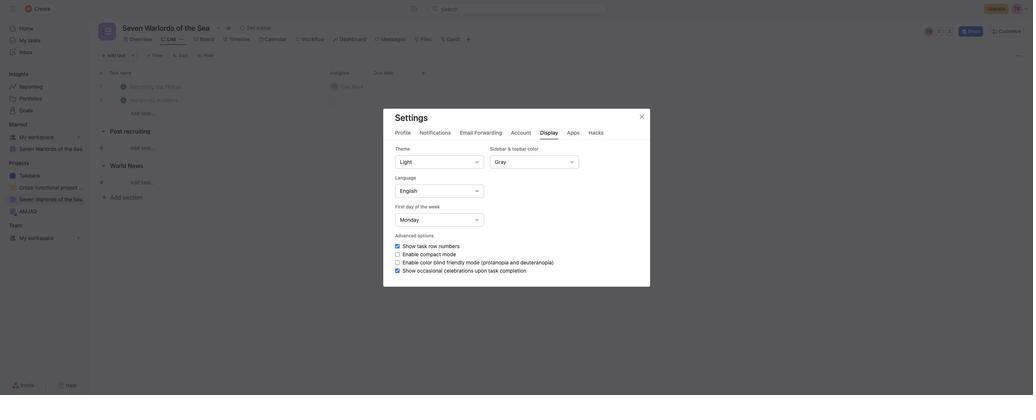 Task type: vqa. For each thing, say whether or not it's contained in the screenshot.
Add associated with Add task… button corresponding to World News
yes



Task type: describe. For each thing, give the bounding box(es) containing it.
add inside add task… row
[[130, 110, 140, 116]]

invite button
[[7, 379, 39, 392]]

global element
[[0, 18, 89, 63]]

workspace for my workspace link inside starred element
[[28, 134, 54, 140]]

2
[[100, 97, 102, 103]]

add task… button for world news
[[130, 178, 155, 186]]

2 row
[[89, 93, 1034, 107]]

collapse task list for this section image
[[101, 128, 106, 134]]

my workspace link inside teams element
[[4, 232, 85, 244]]

starred button
[[0, 121, 27, 128]]

# inside row
[[100, 70, 103, 76]]

account button
[[511, 129, 532, 139]]

show for show task row numbers
[[403, 243, 416, 249]]

completion
[[500, 267, 527, 274]]

portfolios
[[19, 95, 42, 102]]

task… for recruiting
[[141, 144, 155, 151]]

numbers
[[439, 243, 460, 249]]

email
[[460, 129, 473, 136]]

gantt link
[[441, 35, 461, 43]]

functional
[[35, 184, 59, 191]]

Enable color blind friendly mode (protanopia and deuteranopia) checkbox
[[395, 260, 400, 265]]

Completed checkbox
[[119, 82, 128, 91]]

warlords for seven warlords of the sea link inside the the projects element
[[35, 196, 57, 203]]

row containing task name
[[89, 66, 1034, 80]]

inbox
[[19, 49, 32, 55]]

starred element
[[0, 118, 89, 157]]

add inside "add section" button
[[110, 194, 121, 201]]

board
[[200, 36, 214, 42]]

email forwarding
[[460, 129, 502, 136]]

cross-functional project plan link
[[4, 182, 89, 194]]

collapse task list for this section image
[[101, 163, 106, 169]]

list link
[[161, 35, 176, 43]]

enable for enable compact mode
[[403, 251, 419, 257]]

Recruiting top Pirates text field
[[128, 83, 184, 90]]

dashboard link
[[334, 35, 366, 43]]

forwarding
[[475, 129, 502, 136]]

project
[[61, 184, 77, 191]]

0 horizontal spatial mode
[[443, 251, 456, 257]]

task
[[109, 70, 119, 76]]

settings
[[395, 112, 428, 123]]

add section button
[[98, 191, 146, 204]]

projects
[[9, 160, 29, 166]]

black
[[352, 84, 363, 89]]

add down recruiting
[[130, 144, 140, 151]]

profile
[[395, 129, 411, 136]]

email forwarding button
[[460, 129, 502, 139]]

my tasks link
[[4, 34, 85, 46]]

2 vertical spatial of
[[415, 204, 419, 209]]

blind
[[434, 259, 445, 265]]

enable color blind friendly mode (protanopia and deuteranopia)
[[403, 259, 554, 265]]

section
[[123, 194, 143, 201]]

Assign HQ locations text field
[[128, 96, 180, 104]]

notifications button
[[420, 129, 451, 139]]

insights element
[[0, 68, 89, 118]]

task name
[[109, 70, 132, 76]]

add up the section
[[130, 179, 140, 185]]

add task… row
[[89, 106, 1034, 120]]

amjad link
[[4, 205, 85, 217]]

hide sidebar image
[[10, 6, 16, 12]]

share button
[[959, 26, 984, 37]]

&
[[508, 146, 511, 152]]

post recruiting
[[110, 128, 151, 135]]

teams element
[[0, 219, 89, 246]]

sea for seven warlords of the sea link inside starred element
[[73, 146, 82, 152]]

enable compact mode
[[403, 251, 456, 257]]

notifications
[[420, 129, 451, 136]]

post recruiting button
[[110, 125, 151, 138]]

account
[[511, 129, 532, 136]]

inbox link
[[4, 46, 85, 58]]

messages
[[381, 36, 406, 42]]

compact
[[420, 251, 441, 257]]

add task button
[[98, 50, 129, 61]]

add task… button inside row
[[130, 109, 155, 118]]

sea for seven warlords of the sea link inside the the projects element
[[73, 196, 82, 203]]

starred
[[9, 121, 27, 128]]

display button
[[540, 129, 558, 139]]

overview link
[[124, 35, 152, 43]]

cross-
[[19, 184, 35, 191]]

completed image for 2
[[119, 96, 128, 104]]

goals link
[[4, 105, 85, 116]]

show for show occasional celebrations upon task completion
[[403, 267, 416, 274]]

Enable compact mode checkbox
[[395, 252, 400, 256]]

add task
[[108, 53, 126, 58]]

messages link
[[375, 35, 406, 43]]

display
[[540, 129, 558, 136]]

profile button
[[395, 129, 411, 139]]

upon
[[475, 267, 487, 274]]

workflow link
[[296, 35, 325, 43]]

due
[[374, 70, 383, 76]]

my for my workspace link within the teams element
[[19, 235, 27, 241]]

upgrade button
[[984, 4, 1009, 14]]

my for my tasks link
[[19, 37, 27, 43]]

light button
[[395, 155, 484, 169]]

hacks
[[589, 129, 604, 136]]

projects button
[[0, 159, 29, 167]]

my workspace for my workspace link inside starred element
[[19, 134, 54, 140]]

deuteranopia)
[[520, 259, 554, 265]]

my for my workspace link inside starred element
[[19, 134, 27, 140]]

tb button
[[925, 27, 934, 36]]

occasional
[[417, 267, 443, 274]]

calendar link
[[259, 35, 287, 43]]

upgrade
[[988, 6, 1006, 11]]

Completed checkbox
[[119, 96, 128, 104]]

calendar
[[265, 36, 287, 42]]

1
[[100, 84, 102, 89]]

friendly
[[447, 259, 465, 265]]

seven warlords of the sea link inside the projects element
[[4, 194, 85, 205]]

task for add
[[117, 53, 126, 58]]

recruiting top pirates cell
[[89, 80, 327, 93]]

first
[[395, 204, 405, 209]]

apps
[[567, 129, 580, 136]]

show task row numbers
[[403, 243, 460, 249]]

tyler black
[[340, 84, 363, 89]]

insights button
[[0, 70, 28, 78]]

sidebar & topbar color
[[490, 146, 539, 152]]



Task type: locate. For each thing, give the bounding box(es) containing it.
2 task… from the top
[[141, 144, 155, 151]]

the for seven warlords of the sea link inside the the projects element
[[64, 196, 72, 203]]

color up gray dropdown button
[[528, 146, 539, 152]]

workflow
[[302, 36, 325, 42]]

2 horizontal spatial task
[[488, 267, 498, 274]]

light
[[400, 159, 412, 165]]

my workspace
[[19, 134, 54, 140], [19, 235, 54, 241]]

reporting
[[19, 83, 43, 90]]

2 seven from the top
[[19, 196, 34, 203]]

of inside the projects element
[[58, 196, 63, 203]]

gray
[[495, 159, 506, 165]]

completed image down completed checkbox
[[119, 96, 128, 104]]

1 vertical spatial show
[[403, 267, 416, 274]]

1 vertical spatial seven warlords of the sea
[[19, 196, 82, 203]]

task… down recruiting
[[141, 144, 155, 151]]

home link
[[4, 23, 85, 34]]

0 vertical spatial show
[[403, 243, 416, 249]]

seven warlords of the sea link inside starred element
[[4, 143, 85, 155]]

0 vertical spatial sea
[[73, 146, 82, 152]]

world news
[[110, 162, 143, 169]]

1 vertical spatial warlords
[[35, 196, 57, 203]]

2 add task… button from the top
[[130, 144, 155, 152]]

task inside "button"
[[117, 53, 126, 58]]

warlords down cross-functional project plan link
[[35, 196, 57, 203]]

task for show
[[417, 243, 427, 249]]

task
[[117, 53, 126, 58], [417, 243, 427, 249], [488, 267, 498, 274]]

board link
[[194, 35, 214, 43]]

warlords inside starred element
[[35, 146, 57, 152]]

0 vertical spatial my
[[19, 37, 27, 43]]

portfolios link
[[4, 93, 85, 105]]

0 vertical spatial #
[[100, 70, 103, 76]]

# for post recruiting
[[100, 144, 103, 151]]

2 vertical spatial task
[[488, 267, 498, 274]]

0 horizontal spatial task
[[117, 53, 126, 58]]

1 add task… from the top
[[130, 110, 155, 116]]

warlords inside the projects element
[[35, 196, 57, 203]]

2 vertical spatial my
[[19, 235, 27, 241]]

add up recruiting
[[130, 110, 140, 116]]

0 vertical spatial workspace
[[28, 134, 54, 140]]

show down advanced
[[403, 243, 416, 249]]

seven warlords of the sea up talkback link
[[19, 146, 82, 152]]

list image
[[103, 27, 112, 36]]

mode up upon
[[466, 259, 480, 265]]

1 horizontal spatial task
[[417, 243, 427, 249]]

sea inside the projects element
[[73, 196, 82, 203]]

1 horizontal spatial mode
[[466, 259, 480, 265]]

workspace down amjad "link"
[[28, 235, 54, 241]]

post
[[110, 128, 122, 135]]

add task… down news
[[130, 179, 155, 185]]

0 vertical spatial seven
[[19, 146, 34, 152]]

1 vertical spatial enable
[[403, 259, 419, 265]]

talkback link
[[4, 170, 85, 182]]

2 seven warlords of the sea link from the top
[[4, 194, 85, 205]]

1 sea from the top
[[73, 146, 82, 152]]

enable right enable color blind friendly mode (protanopia and deuteranopia) checkbox
[[403, 259, 419, 265]]

2 add task… from the top
[[130, 144, 155, 151]]

language
[[395, 175, 416, 180]]

theme
[[395, 146, 410, 152]]

task… down news
[[141, 179, 155, 185]]

add task… for world news
[[130, 179, 155, 185]]

1 vertical spatial add task…
[[130, 144, 155, 151]]

my down starred
[[19, 134, 27, 140]]

options
[[418, 233, 434, 238]]

1 vertical spatial my workspace
[[19, 235, 54, 241]]

row
[[429, 243, 437, 249]]

2 enable from the top
[[403, 259, 419, 265]]

my workspace link inside starred element
[[4, 131, 85, 143]]

1 horizontal spatial color
[[528, 146, 539, 152]]

list
[[167, 36, 176, 42]]

seven down cross-
[[19, 196, 34, 203]]

1 vertical spatial the
[[64, 196, 72, 203]]

add task… button down recruiting
[[130, 144, 155, 152]]

task… for news
[[141, 179, 155, 185]]

talkback
[[19, 172, 40, 179]]

the down project
[[64, 196, 72, 203]]

enable right enable compact mode checkbox
[[403, 251, 419, 257]]

2 my workspace from the top
[[19, 235, 54, 241]]

2 warlords from the top
[[35, 196, 57, 203]]

my workspace link
[[4, 131, 85, 143], [4, 232, 85, 244]]

1 vertical spatial task
[[417, 243, 427, 249]]

my workspace inside starred element
[[19, 134, 54, 140]]

1 seven from the top
[[19, 146, 34, 152]]

2 vertical spatial add task…
[[130, 179, 155, 185]]

1 vertical spatial workspace
[[28, 235, 54, 241]]

task… inside row
[[141, 110, 155, 116]]

team button
[[0, 222, 22, 229]]

of down cross-functional project plan
[[58, 196, 63, 203]]

# for world news
[[100, 179, 103, 185]]

0 horizontal spatial tb
[[332, 84, 337, 89]]

1 vertical spatial seven warlords of the sea link
[[4, 194, 85, 205]]

add task… inside row
[[130, 110, 155, 116]]

1 # from the top
[[100, 70, 103, 76]]

projects element
[[0, 157, 89, 219]]

overview
[[129, 36, 152, 42]]

hacks button
[[589, 129, 604, 139]]

1 vertical spatial tb
[[332, 84, 337, 89]]

color down enable compact mode
[[420, 259, 432, 265]]

seven for seven warlords of the sea link inside starred element
[[19, 146, 34, 152]]

add task… for post recruiting
[[130, 144, 155, 151]]

0 vertical spatial my workspace link
[[4, 131, 85, 143]]

workspace inside starred element
[[28, 134, 54, 140]]

reporting link
[[4, 81, 85, 93]]

my inside the global element
[[19, 37, 27, 43]]

goals
[[19, 107, 33, 113]]

2 completed image from the top
[[119, 96, 128, 104]]

workspace for my workspace link within the teams element
[[28, 235, 54, 241]]

home
[[19, 25, 33, 32]]

1 my workspace link from the top
[[4, 131, 85, 143]]

sea inside starred element
[[73, 146, 82, 152]]

# left "task"
[[100, 70, 103, 76]]

1 my from the top
[[19, 37, 27, 43]]

task left row
[[417, 243, 427, 249]]

warlords up talkback link
[[35, 146, 57, 152]]

1 warlords from the top
[[35, 146, 57, 152]]

advanced
[[395, 233, 416, 238]]

cross-functional project plan
[[19, 184, 89, 191]]

files link
[[415, 35, 432, 43]]

my inside starred element
[[19, 134, 27, 140]]

of up talkback link
[[58, 146, 63, 152]]

enable for enable color blind friendly mode (protanopia and deuteranopia)
[[403, 259, 419, 265]]

1 horizontal spatial tb
[[926, 29, 932, 34]]

0 vertical spatial mode
[[443, 251, 456, 257]]

0 vertical spatial color
[[528, 146, 539, 152]]

1 add task… button from the top
[[130, 109, 155, 118]]

1 vertical spatial #
[[100, 144, 103, 151]]

1 vertical spatial mode
[[466, 259, 480, 265]]

workspace down goals link
[[28, 134, 54, 140]]

of inside starred element
[[58, 146, 63, 152]]

the
[[64, 146, 72, 152], [64, 196, 72, 203], [420, 204, 427, 209]]

tb
[[926, 29, 932, 34], [332, 84, 337, 89]]

task down (protanopia
[[488, 267, 498, 274]]

seven inside the projects element
[[19, 196, 34, 203]]

seven warlords of the sea link up talkback link
[[4, 143, 85, 155]]

timeline link
[[223, 35, 250, 43]]

sidebar
[[490, 146, 507, 152]]

row
[[89, 66, 1034, 80], [98, 79, 1025, 80], [89, 80, 1034, 93], [89, 141, 1034, 155], [89, 175, 1034, 189]]

advanced options
[[395, 233, 434, 238]]

1 vertical spatial seven
[[19, 196, 34, 203]]

name
[[120, 70, 132, 76]]

1 completed image from the top
[[119, 82, 128, 91]]

0 vertical spatial tb
[[926, 29, 932, 34]]

1 enable from the top
[[403, 251, 419, 257]]

tasks
[[28, 37, 41, 43]]

0 vertical spatial add task…
[[130, 110, 155, 116]]

seven warlords of the sea inside starred element
[[19, 146, 82, 152]]

dashboard
[[340, 36, 366, 42]]

2 my from the top
[[19, 134, 27, 140]]

add task… button up the section
[[130, 178, 155, 186]]

1 vertical spatial task…
[[141, 144, 155, 151]]

sea
[[73, 146, 82, 152], [73, 196, 82, 203]]

3 add task… button from the top
[[130, 178, 155, 186]]

0 horizontal spatial color
[[420, 259, 432, 265]]

0 vertical spatial task
[[117, 53, 126, 58]]

the inside starred element
[[64, 146, 72, 152]]

my down team
[[19, 235, 27, 241]]

0 vertical spatial enable
[[403, 251, 419, 257]]

add task… button for post recruiting
[[130, 144, 155, 152]]

task… down assign hq locations "text field"
[[141, 110, 155, 116]]

seven for seven warlords of the sea link inside the the projects element
[[19, 196, 34, 203]]

0 vertical spatial warlords
[[35, 146, 57, 152]]

my tasks
[[19, 37, 41, 43]]

3 add task… from the top
[[130, 179, 155, 185]]

3 task… from the top
[[141, 179, 155, 185]]

3 my from the top
[[19, 235, 27, 241]]

2 vertical spatial the
[[420, 204, 427, 209]]

2 vertical spatial add task… button
[[130, 178, 155, 186]]

2 # from the top
[[100, 144, 103, 151]]

completed image
[[119, 82, 128, 91], [119, 96, 128, 104]]

add task… button
[[130, 109, 155, 118], [130, 144, 155, 152], [130, 178, 155, 186]]

0 vertical spatial the
[[64, 146, 72, 152]]

seven warlords of the sea inside the projects element
[[19, 196, 82, 203]]

0 vertical spatial of
[[58, 146, 63, 152]]

add section
[[110, 194, 143, 201]]

tb inside tb button
[[926, 29, 932, 34]]

1 vertical spatial color
[[420, 259, 432, 265]]

1 seven warlords of the sea from the top
[[19, 146, 82, 152]]

recruiting
[[124, 128, 151, 135]]

2 workspace from the top
[[28, 235, 54, 241]]

1 vertical spatial my workspace link
[[4, 232, 85, 244]]

assign hq locations cell
[[89, 93, 327, 107]]

1 workspace from the top
[[28, 134, 54, 140]]

gray button
[[490, 155, 579, 169]]

english button
[[395, 184, 484, 198]]

2 my workspace link from the top
[[4, 232, 85, 244]]

my workspace inside teams element
[[19, 235, 54, 241]]

0 vertical spatial my workspace
[[19, 134, 54, 140]]

remove from starred image
[[226, 25, 232, 31]]

my workspace for my workspace link within the teams element
[[19, 235, 54, 241]]

1 my workspace from the top
[[19, 134, 54, 140]]

0 vertical spatial seven warlords of the sea
[[19, 146, 82, 152]]

0 vertical spatial task…
[[141, 110, 155, 116]]

Show task row numbers checkbox
[[395, 244, 400, 248]]

my workspace link down goals link
[[4, 131, 85, 143]]

world news button
[[110, 159, 143, 172]]

my workspace down starred
[[19, 134, 54, 140]]

team
[[9, 222, 22, 228]]

(protanopia
[[481, 259, 509, 265]]

add up "task"
[[108, 53, 116, 58]]

header untitled section tree grid
[[89, 80, 1034, 120]]

mode down numbers
[[443, 251, 456, 257]]

celebrations
[[444, 267, 474, 274]]

1 show from the top
[[403, 243, 416, 249]]

show occasional celebrations upon task completion
[[403, 267, 527, 274]]

and
[[510, 259, 519, 265]]

2 vertical spatial #
[[100, 179, 103, 185]]

seven warlords of the sea link down functional
[[4, 194, 85, 205]]

apps button
[[567, 129, 580, 139]]

tb inside row
[[332, 84, 337, 89]]

the up talkback link
[[64, 146, 72, 152]]

amjad
[[19, 208, 37, 214]]

my workspace link down amjad "link"
[[4, 232, 85, 244]]

0 vertical spatial completed image
[[119, 82, 128, 91]]

add inside add task "button"
[[108, 53, 116, 58]]

3 # from the top
[[100, 179, 103, 185]]

my inside teams element
[[19, 235, 27, 241]]

add left the section
[[110, 194, 121, 201]]

world
[[110, 162, 126, 169]]

2 sea from the top
[[73, 196, 82, 203]]

share
[[968, 29, 980, 34]]

week
[[429, 204, 440, 209]]

Show occasional celebrations upon task completion checkbox
[[395, 268, 400, 273]]

add task… button down assign hq locations "text field"
[[130, 109, 155, 118]]

1 vertical spatial completed image
[[119, 96, 128, 104]]

1 vertical spatial my
[[19, 134, 27, 140]]

the left 'week'
[[420, 204, 427, 209]]

assignee
[[330, 70, 349, 76]]

add task… down assign hq locations "text field"
[[130, 110, 155, 116]]

1 task… from the top
[[141, 110, 155, 116]]

english
[[400, 187, 417, 194]]

2 vertical spatial task…
[[141, 179, 155, 185]]

seven inside starred element
[[19, 146, 34, 152]]

the for seven warlords of the sea link inside starred element
[[64, 146, 72, 152]]

task up task name
[[117, 53, 126, 58]]

date
[[384, 70, 393, 76]]

seven warlords of the sea down cross-functional project plan
[[19, 196, 82, 203]]

seven up projects
[[19, 146, 34, 152]]

color
[[528, 146, 539, 152], [420, 259, 432, 265]]

add
[[108, 53, 116, 58], [130, 110, 140, 116], [130, 144, 140, 151], [130, 179, 140, 185], [110, 194, 121, 201]]

0 vertical spatial seven warlords of the sea link
[[4, 143, 85, 155]]

completed image inside "assign hq locations" "cell"
[[119, 96, 128, 104]]

warlords for seven warlords of the sea link inside starred element
[[35, 146, 57, 152]]

None text field
[[121, 21, 212, 34]]

show right show occasional celebrations upon task completion checkbox
[[403, 267, 416, 274]]

# down collapse task list for this section image at the top of page
[[100, 179, 103, 185]]

add task… down recruiting
[[130, 144, 155, 151]]

of right day
[[415, 204, 419, 209]]

1 vertical spatial add task… button
[[130, 144, 155, 152]]

close image
[[639, 114, 645, 120]]

completed image for 1
[[119, 82, 128, 91]]

seven
[[19, 146, 34, 152], [19, 196, 34, 203]]

completed image inside recruiting top pirates cell
[[119, 82, 128, 91]]

my left tasks
[[19, 37, 27, 43]]

0 vertical spatial add task… button
[[130, 109, 155, 118]]

completed image up completed option
[[119, 82, 128, 91]]

1 vertical spatial sea
[[73, 196, 82, 203]]

my workspace down team
[[19, 235, 54, 241]]

topbar
[[512, 146, 527, 152]]

# down collapse task list for this section icon
[[100, 144, 103, 151]]

monday
[[400, 216, 419, 223]]

insights
[[9, 71, 28, 77]]

row containing tb
[[89, 80, 1034, 93]]

workspace inside teams element
[[28, 235, 54, 241]]

1 seven warlords of the sea link from the top
[[4, 143, 85, 155]]

1 vertical spatial of
[[58, 196, 63, 203]]

2 seven warlords of the sea from the top
[[19, 196, 82, 203]]

2 show from the top
[[403, 267, 416, 274]]



